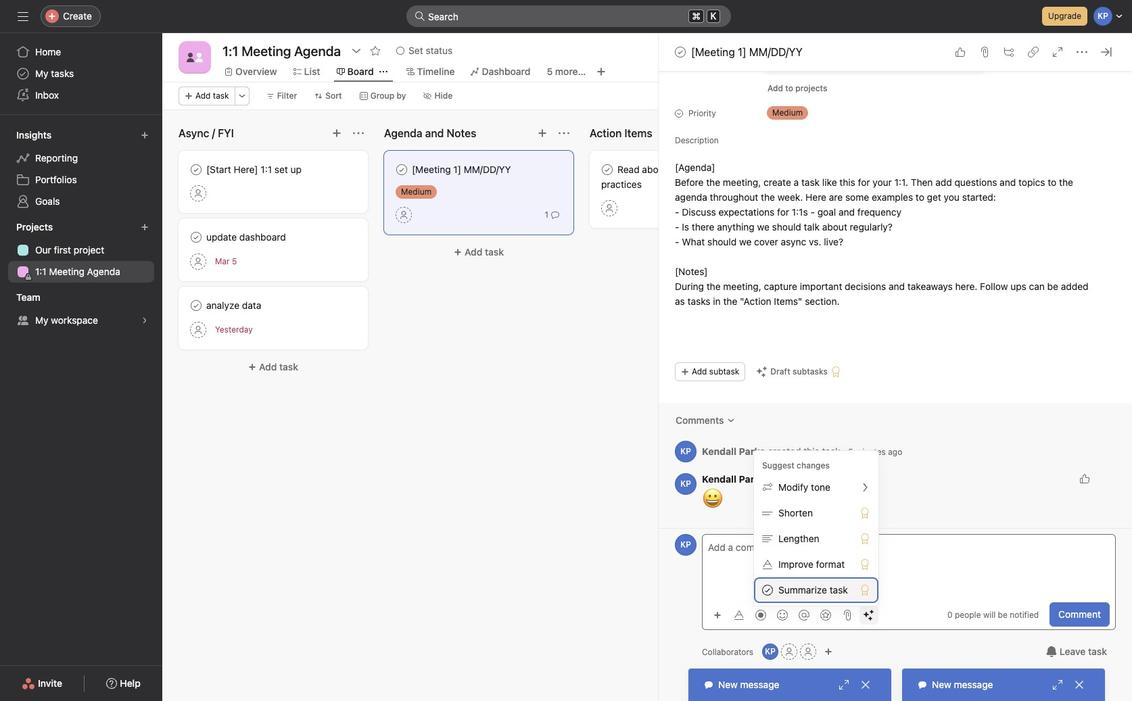 Task type: locate. For each thing, give the bounding box(es) containing it.
2 horizontal spatial add task
[[465, 246, 504, 258]]

a
[[794, 177, 799, 188]]

0 horizontal spatial 5
[[232, 256, 237, 267]]

kp button
[[675, 441, 697, 463], [675, 474, 697, 495], [675, 535, 697, 556], [763, 644, 779, 660]]

more section actions image
[[353, 128, 364, 139]]

help
[[120, 678, 141, 689]]

home
[[35, 46, 61, 58]]

set
[[409, 45, 423, 56]]

at mention image
[[799, 610, 810, 621]]

mm/dd/yy down and notes
[[464, 164, 511, 175]]

meeting, inside [notes] during the meeting, capture important decisions and takeaways here. follow ups can be added as tasks in the "action items" section.
[[724, 281, 762, 292]]

2 vertical spatial 5
[[849, 447, 854, 457]]

0 vertical spatial mm/dd/yy
[[750, 46, 803, 58]]

meeting, up "action
[[724, 281, 762, 292]]

0 horizontal spatial add task image
[[332, 128, 342, 139]]

best
[[708, 164, 727, 175]]

my for my workspace
[[35, 315, 48, 326]]

2 add task image from the left
[[537, 128, 548, 139]]

help button
[[98, 672, 149, 696]]

be
[[1048, 281, 1059, 292], [998, 610, 1008, 620]]

mark complete checkbox down agenda and notes
[[394, 162, 410, 178]]

1]
[[738, 46, 747, 58], [454, 164, 461, 175]]

1:1 meeting agenda down our first project link
[[35, 266, 120, 277]]

0 vertical spatial meeting
[[797, 60, 833, 71]]

examples
[[872, 191, 914, 203]]

follow
[[980, 281, 1008, 292]]

0 vertical spatial be
[[1048, 281, 1059, 292]]

2 kendall from the top
[[702, 474, 737, 485]]

0 vertical spatial 1:1
[[784, 60, 795, 71]]

close details image
[[1102, 47, 1112, 58]]

1 vertical spatial should
[[708, 236, 737, 248]]

1 horizontal spatial [meeting 1] mm/dd/yy
[[691, 46, 803, 58]]

kendall down comments dropdown button
[[702, 446, 737, 457]]

dashboard
[[482, 66, 531, 77]]

create button
[[41, 5, 101, 27]]

and inside read about 1:1s and best practices
[[689, 164, 705, 175]]

2 vertical spatial 1:1
[[35, 266, 46, 277]]

async
[[781, 236, 807, 248]]

add task image
[[332, 128, 342, 139], [537, 128, 548, 139]]

1 vertical spatial add task
[[465, 246, 504, 258]]

add task image left more section actions image
[[332, 128, 342, 139]]

0 vertical spatial meeting,
[[723, 177, 761, 188]]

add task image for async / fyi
[[332, 128, 342, 139]]

mark complete image for analyze data
[[188, 298, 204, 314]]

hide sidebar image
[[18, 11, 28, 22]]

0 horizontal spatial tasks
[[51, 68, 74, 79]]

then
[[911, 177, 933, 188]]

more…
[[555, 66, 586, 77]]

add
[[768, 83, 784, 93], [196, 91, 211, 101], [465, 246, 483, 258], [259, 361, 277, 373], [692, 367, 707, 377]]

1 parks from the top
[[739, 446, 766, 457]]

my up inbox at the left top
[[35, 68, 48, 79]]

0 horizontal spatial this
[[804, 446, 820, 457]]

close image
[[861, 680, 871, 691]]

main content
[[659, 0, 1133, 528]]

add or remove collaborators image
[[825, 648, 833, 656]]

1 vertical spatial 1]
[[454, 164, 461, 175]]

1 kendall parks link from the top
[[702, 446, 766, 457]]

1 horizontal spatial 1]
[[738, 46, 747, 58]]

0 vertical spatial to
[[786, 83, 794, 93]]

parks for created
[[739, 446, 766, 457]]

0 likes. click to like this task comment image
[[1080, 474, 1091, 484]]

0 horizontal spatial about
[[642, 164, 668, 175]]

0 vertical spatial kendall
[[702, 446, 737, 457]]

expectations
[[719, 206, 775, 218]]

[meeting 1] mm/dd/yy
[[691, 46, 803, 58], [412, 164, 511, 175]]

there
[[692, 221, 715, 233]]

meeting, inside [agenda] before the meeting, create a task like this for your 1:1. then add questions and topics to the agenda throughout the week. here are some examples to get you started: - discuss expectations for 1:1s - goal and frequency - is there anything we should talk about regularly? - what should we cover async vs. live?
[[723, 177, 761, 188]]

5 inside kendall parks created this task · 5 minutes ago
[[849, 447, 854, 457]]

1 horizontal spatial add task image
[[537, 128, 548, 139]]

1 vertical spatial medium
[[401, 187, 432, 197]]

1 new message from the left
[[719, 679, 780, 691]]

toolbar
[[708, 605, 882, 625]]

0 horizontal spatial add task
[[196, 91, 229, 101]]

capture
[[764, 281, 798, 292]]

we down the "anything"
[[740, 236, 752, 248]]

add task image left more section actions icon
[[537, 128, 548, 139]]

timeline link
[[406, 64, 455, 79]]

[meeting down agenda and notes
[[412, 164, 451, 175]]

kendall parks link for ·
[[702, 474, 766, 485]]

mark complete checkbox for 1:1s
[[599, 162, 616, 178]]

1 vertical spatial kendall
[[702, 474, 737, 485]]

5 right mar
[[232, 256, 237, 267]]

takeaways
[[908, 281, 953, 292]]

1 horizontal spatial medium
[[773, 108, 803, 118]]

meeting, up throughout at the top of page
[[723, 177, 761, 188]]

2 horizontal spatial 1:1
[[784, 60, 795, 71]]

filter button
[[260, 87, 303, 106]]

items"
[[774, 296, 803, 307]]

agenda and notes
[[384, 127, 477, 139]]

2 vertical spatial agenda
[[87, 266, 120, 277]]

1 horizontal spatial meeting
[[797, 60, 833, 71]]

[agenda] before the meeting, create a task like this for your 1:1. then add questions and topics to the agenda throughout the week. here are some examples to get you started: - discuss expectations for 1:1s - goal and frequency - is there anything we should talk about regularly? - what should we cover async vs. live?
[[675, 162, 1076, 248]]

0 horizontal spatial 1]
[[454, 164, 461, 175]]

this inside [agenda] before the meeting, create a task like this for your 1:1. then add questions and topics to the agenda throughout the week. here are some examples to get you started: - discuss expectations for 1:1s - goal and frequency - is there anything we should talk about regularly? - what should we cover async vs. live?
[[840, 177, 856, 188]]

1:1 meeting agenda link
[[762, 56, 988, 75], [8, 261, 154, 283]]

about inside read about 1:1s and best practices
[[642, 164, 668, 175]]

more section actions image
[[559, 128, 570, 139]]

Mark complete checkbox
[[188, 229, 204, 246]]

1 vertical spatial meeting
[[49, 266, 85, 277]]

0 vertical spatial this
[[840, 177, 856, 188]]

this up changes
[[804, 446, 820, 457]]

None field
[[407, 5, 731, 27]]

set status button
[[390, 41, 459, 60]]

my tasks
[[35, 68, 74, 79]]

projects button
[[14, 218, 65, 237]]

1:1 left set
[[261, 164, 272, 175]]

new message for expand new message icon on the bottom right of the page
[[932, 679, 994, 691]]

group
[[371, 91, 395, 101]]

1:1s inside read about 1:1s and best practices
[[670, 164, 686, 175]]

5 left the more…
[[547, 66, 553, 77]]

0 vertical spatial about
[[642, 164, 668, 175]]

and notes
[[425, 127, 477, 139]]

1:1 up add to projects on the right top of the page
[[784, 60, 795, 71]]

2 new message from the left
[[932, 679, 994, 691]]

parks up the kendall parks · just now
[[739, 446, 766, 457]]

[meeting inside dialog
[[691, 46, 735, 58]]

0 horizontal spatial 1:1
[[35, 266, 46, 277]]

0 vertical spatial we
[[757, 221, 770, 233]]

0 vertical spatial for
[[858, 177, 870, 188]]

add
[[936, 177, 952, 188]]

agenda inside main content
[[835, 60, 869, 71]]

tasks down home
[[51, 68, 74, 79]]

we up cover in the right of the page
[[757, 221, 770, 233]]

1:1 down our
[[35, 266, 46, 277]]

our first project
[[35, 244, 104, 256]]

yesterday
[[215, 325, 253, 335]]

kendall parks · just now
[[702, 474, 808, 485]]

tasks down during
[[688, 296, 711, 307]]

1:1s
[[670, 164, 686, 175], [792, 206, 808, 218]]

our
[[35, 244, 51, 256]]

kendall up 😀 'image'
[[702, 474, 737, 485]]

1 horizontal spatial 1:1
[[261, 164, 272, 175]]

should down the "anything"
[[708, 236, 737, 248]]

1 horizontal spatial this
[[840, 177, 856, 188]]

None text field
[[219, 39, 344, 63]]

be right can
[[1048, 281, 1059, 292]]

kendall parks link up the kendall parks · just now
[[702, 446, 766, 457]]

and inside [notes] during the meeting, capture important decisions and takeaways here. follow ups can be added as tasks in the "action items" section.
[[889, 281, 905, 292]]

board
[[347, 66, 374, 77]]

2 my from the top
[[35, 315, 48, 326]]

"action
[[740, 296, 772, 307]]

add subtask image
[[1004, 47, 1015, 58]]

tone
[[811, 482, 831, 493]]

regularly?
[[850, 221, 893, 233]]

about right read on the right of page
[[642, 164, 668, 175]]

ai assist options (upgrade) image
[[864, 610, 875, 621]]

1 vertical spatial mm/dd/yy
[[464, 164, 511, 175]]

1 vertical spatial [meeting 1] mm/dd/yy
[[412, 164, 511, 175]]

cover
[[754, 236, 779, 248]]

1 horizontal spatial new message
[[932, 679, 994, 691]]

1:1 meeting agenda link down project
[[8, 261, 154, 283]]

1 add task image from the left
[[332, 128, 342, 139]]

mark complete checkbox inside [meeting 1] mm/dd/yy dialog
[[673, 44, 689, 60]]

0 likes. click to like this task image
[[955, 47, 966, 58]]

should up "async"
[[772, 221, 802, 233]]

kendall parks link up 😀 'image'
[[702, 474, 766, 485]]

medium
[[773, 108, 803, 118], [401, 187, 432, 197]]

shorten
[[779, 507, 813, 519]]

the
[[707, 177, 721, 188], [1060, 177, 1074, 188], [761, 191, 775, 203], [707, 281, 721, 292], [724, 296, 738, 307]]

should
[[772, 221, 802, 233], [708, 236, 737, 248]]

to
[[786, 83, 794, 93], [1048, 177, 1057, 188], [916, 191, 925, 203]]

and up before
[[689, 164, 705, 175]]

- left what
[[675, 236, 680, 248]]

projects element
[[0, 215, 162, 286]]

medium down add to projects button
[[773, 108, 803, 118]]

mark complete image up practices
[[599, 162, 616, 178]]

mm/dd/yy up add to projects on the right top of the page
[[750, 46, 803, 58]]

goal
[[818, 206, 836, 218]]

mark complete image
[[673, 44, 689, 60], [188, 162, 204, 178], [394, 162, 410, 178], [599, 162, 616, 178], [188, 229, 204, 246], [188, 298, 204, 314]]

frequency
[[858, 206, 902, 218]]

tab actions image
[[379, 68, 387, 76]]

my down team "popup button"
[[35, 315, 48, 326]]

1 vertical spatial be
[[998, 610, 1008, 620]]

1 horizontal spatial ·
[[843, 446, 846, 457]]

1 vertical spatial we
[[740, 236, 752, 248]]

0 horizontal spatial medium
[[401, 187, 432, 197]]

subtask
[[710, 367, 740, 377]]

vs.
[[809, 236, 822, 248]]

get
[[927, 191, 942, 203]]

- left is
[[675, 221, 680, 233]]

about up the live?
[[823, 221, 848, 233]]

0 horizontal spatial agenda
[[87, 266, 120, 277]]

kendall for ·
[[702, 474, 737, 485]]

mark complete image left analyze
[[188, 298, 204, 314]]

[notes] during the meeting, capture important decisions and takeaways here. follow ups can be added as tasks in the "action items" section.
[[675, 266, 1092, 307]]

1:1 inside projects element
[[35, 266, 46, 277]]

for down week.
[[778, 206, 790, 218]]

0 vertical spatial add task
[[196, 91, 229, 101]]

the down best
[[707, 177, 721, 188]]

· left minutes
[[843, 446, 846, 457]]

0 people will be notified
[[948, 610, 1039, 620]]

attach a file or paste an image image
[[842, 610, 853, 621]]

1:1 meeting agenda link up "projects" at right top
[[762, 56, 988, 75]]

1:1s up before
[[670, 164, 686, 175]]

2 parks from the top
[[739, 474, 766, 485]]

2 horizontal spatial agenda
[[835, 60, 869, 71]]

and right decisions
[[889, 281, 905, 292]]

add task image for agenda and notes
[[537, 128, 548, 139]]

add task button
[[179, 87, 235, 106], [384, 240, 574, 265], [179, 355, 368, 380]]

0 vertical spatial 1:1 meeting agenda link
[[762, 56, 988, 75]]

here
[[806, 191, 827, 203]]

modify
[[779, 482, 809, 493]]

mark complete checkbox left '[start'
[[188, 162, 204, 178]]

1 vertical spatial tasks
[[688, 296, 711, 307]]

1 vertical spatial 1:1 meeting agenda
[[35, 266, 120, 277]]

sort button
[[309, 87, 348, 106]]

0 horizontal spatial should
[[708, 236, 737, 248]]

Mark complete checkbox
[[673, 44, 689, 60], [188, 162, 204, 178], [394, 162, 410, 178], [599, 162, 616, 178], [188, 298, 204, 314]]

- down agenda
[[675, 206, 680, 218]]

2 kendall parks link from the top
[[702, 474, 766, 485]]

1 horizontal spatial to
[[916, 191, 925, 203]]

my inside teams element
[[35, 315, 48, 326]]

1 vertical spatial 1:1 meeting agenda link
[[8, 261, 154, 283]]

0 vertical spatial 1:1s
[[670, 164, 686, 175]]

portfolios link
[[8, 169, 154, 191]]

draft subtasks button
[[751, 363, 848, 382]]

to left "projects" at right top
[[786, 83, 794, 93]]

for up some
[[858, 177, 870, 188]]

· left just
[[768, 474, 771, 485]]

1 kendall from the top
[[702, 446, 737, 457]]

0 vertical spatial 1:1 meeting agenda
[[784, 60, 869, 71]]

5 left minutes
[[849, 447, 854, 457]]

1 horizontal spatial should
[[772, 221, 802, 233]]

ups
[[1011, 281, 1027, 292]]

mark complete image left update
[[188, 229, 204, 246]]

0 vertical spatial parks
[[739, 446, 766, 457]]

1 vertical spatial 1:1
[[261, 164, 272, 175]]

1 vertical spatial agenda
[[384, 127, 423, 139]]

mark complete image for [start here] 1:1 set up
[[188, 162, 204, 178]]

medium down agenda and notes
[[401, 187, 432, 197]]

1] inside [meeting 1] mm/dd/yy dialog
[[738, 46, 747, 58]]

analyze data
[[206, 300, 261, 311]]

[meeting down k
[[691, 46, 735, 58]]

leave task button
[[1038, 640, 1116, 664]]

0 horizontal spatial 1:1 meeting agenda link
[[8, 261, 154, 283]]

summarize task
[[779, 585, 848, 596]]

practices
[[601, 179, 642, 190]]

1 horizontal spatial about
[[823, 221, 848, 233]]

my inside global element
[[35, 68, 48, 79]]

0 vertical spatial agenda
[[835, 60, 869, 71]]

hide button
[[418, 87, 459, 106]]

0 horizontal spatial be
[[998, 610, 1008, 620]]

0 horizontal spatial [meeting
[[412, 164, 451, 175]]

mark complete checkbox left analyze
[[188, 298, 204, 314]]

teams element
[[0, 286, 162, 334]]

1 vertical spatial about
[[823, 221, 848, 233]]

1:1.
[[895, 177, 909, 188]]

emoji image
[[777, 610, 788, 621]]

1 vertical spatial my
[[35, 315, 48, 326]]

1 horizontal spatial 5
[[547, 66, 553, 77]]

my for my tasks
[[35, 68, 48, 79]]

0 vertical spatial tasks
[[51, 68, 74, 79]]

tasks inside [notes] during the meeting, capture important decisions and takeaways here. follow ups can be added as tasks in the "action items" section.
[[688, 296, 711, 307]]

mark complete image left '[start'
[[188, 162, 204, 178]]

update dashboard
[[206, 231, 286, 243]]

the right in
[[724, 296, 738, 307]]

add for topmost 'add task' button
[[196, 91, 211, 101]]

you
[[944, 191, 960, 203]]

people image
[[187, 49, 203, 66]]

1
[[545, 210, 549, 220]]

1 horizontal spatial mm/dd/yy
[[750, 46, 803, 58]]

be right will
[[998, 610, 1008, 620]]

1 horizontal spatial [meeting
[[691, 46, 735, 58]]

1:1 meeting agenda link inside projects element
[[8, 261, 154, 283]]

started:
[[963, 191, 997, 203]]

inbox link
[[8, 85, 154, 106]]

to left get on the right top of the page
[[916, 191, 925, 203]]

parks left just
[[739, 474, 766, 485]]

1 vertical spatial parks
[[739, 474, 766, 485]]

mark complete image down agenda and notes
[[394, 162, 410, 178]]

[meeting 1] mm/dd/yy down k
[[691, 46, 803, 58]]

task inside [agenda] before the meeting, create a task like this for your 1:1. then add questions and topics to the agenda throughout the week. here are some examples to get you started: - discuss expectations for 1:1s - goal and frequency - is there anything we should talk about regularly? - what should we cover async vs. live?
[[802, 177, 820, 188]]

1 vertical spatial kendall parks link
[[702, 474, 766, 485]]

summarize
[[779, 585, 827, 596]]

0 vertical spatial 1]
[[738, 46, 747, 58]]

1 horizontal spatial 1:1 meeting agenda link
[[762, 56, 988, 75]]

kp
[[681, 447, 691, 457], [681, 479, 691, 489], [681, 540, 691, 550], [765, 647, 776, 657]]

insights element
[[0, 123, 162, 215]]

meeting up "projects" at right top
[[797, 60, 833, 71]]

0 horizontal spatial mm/dd/yy
[[464, 164, 511, 175]]

first
[[54, 244, 71, 256]]

1 horizontal spatial tasks
[[688, 296, 711, 307]]

1 vertical spatial to
[[1048, 177, 1057, 188]]

0 horizontal spatial 1:1 meeting agenda
[[35, 266, 120, 277]]

1 horizontal spatial be
[[1048, 281, 1059, 292]]

show options image
[[351, 45, 362, 56]]

[meeting 1] mm/dd/yy down and notes
[[412, 164, 511, 175]]

1 vertical spatial meeting,
[[724, 281, 762, 292]]

0 vertical spatial kendall parks link
[[702, 446, 766, 457]]

[meeting 1] mm/dd/yy inside [meeting 1] mm/dd/yy dialog
[[691, 46, 803, 58]]

0 vertical spatial should
[[772, 221, 802, 233]]

meeting inside dialog
[[797, 60, 833, 71]]

⌘
[[692, 10, 701, 22]]

0 horizontal spatial for
[[778, 206, 790, 218]]

1 horizontal spatial add task
[[259, 361, 298, 373]]

-
[[675, 206, 680, 218], [811, 206, 815, 218], [675, 221, 680, 233], [675, 236, 680, 248]]

0 vertical spatial [meeting
[[691, 46, 735, 58]]

1 my from the top
[[35, 68, 48, 79]]

1 horizontal spatial 1:1 meeting agenda
[[784, 60, 869, 71]]

- left goal on the right of the page
[[811, 206, 815, 218]]

full screen image
[[1053, 47, 1064, 58]]

1:1s down week.
[[792, 206, 808, 218]]

mark complete checkbox up practices
[[599, 162, 616, 178]]

parks for ·
[[739, 474, 766, 485]]

to right topics
[[1048, 177, 1057, 188]]

1 vertical spatial 5
[[232, 256, 237, 267]]

mm/dd/yy
[[750, 46, 803, 58], [464, 164, 511, 175]]

2 vertical spatial add task
[[259, 361, 298, 373]]

this up some
[[840, 177, 856, 188]]

mark complete checkbox up priority
[[673, 44, 689, 60]]

0 vertical spatial medium
[[773, 108, 803, 118]]

0 horizontal spatial 1:1s
[[670, 164, 686, 175]]

anything
[[717, 221, 755, 233]]

meeting down our first project
[[49, 266, 85, 277]]

insert an object image
[[714, 611, 722, 619]]

0 vertical spatial add task button
[[179, 87, 235, 106]]

meeting inside projects element
[[49, 266, 85, 277]]

1:1 meeting agenda up "projects" at right top
[[784, 60, 869, 71]]



Task type: vqa. For each thing, say whether or not it's contained in the screenshot.
6th Mark complete icon
no



Task type: describe. For each thing, give the bounding box(es) containing it.
new message for expand new message image
[[719, 679, 780, 691]]

add subtask
[[692, 367, 740, 377]]

draft subtasks
[[771, 367, 828, 377]]

like
[[823, 177, 837, 188]]

overview
[[235, 66, 277, 77]]

0 vertical spatial ·
[[843, 446, 846, 457]]

add tab image
[[596, 66, 607, 77]]

team
[[16, 292, 40, 303]]

reporting
[[35, 152, 78, 164]]

[meeting 1] mm/dd/yy dialog
[[659, 0, 1133, 702]]

filter
[[277, 91, 297, 101]]

now
[[792, 475, 808, 485]]

discuss
[[682, 206, 716, 218]]

the up in
[[707, 281, 721, 292]]

add to projects
[[768, 83, 828, 93]]

mark complete image up priority
[[673, 44, 689, 60]]

medium inside dropdown button
[[773, 108, 803, 118]]

1:1 meeting agenda inside main content
[[784, 60, 869, 71]]

mark complete checkbox for mm/dd/yy
[[394, 162, 410, 178]]

invite
[[38, 678, 62, 689]]

sort
[[326, 91, 342, 101]]

2 vertical spatial to
[[916, 191, 925, 203]]

before
[[675, 177, 704, 188]]

data
[[242, 300, 261, 311]]

workspace
[[51, 315, 98, 326]]

just
[[773, 475, 790, 485]]

what
[[682, 236, 705, 248]]

add to projects button
[[762, 79, 834, 98]]

5 more… button
[[547, 64, 586, 79]]

2 vertical spatial add task button
[[179, 355, 368, 380]]

suggest changes
[[763, 461, 830, 471]]

prominent image
[[415, 11, 426, 22]]

1:1 meeting agenda link inside [meeting 1] mm/dd/yy dialog
[[762, 56, 988, 75]]

Search tasks, projects, and more text field
[[407, 5, 731, 27]]

dashboard link
[[471, 64, 531, 79]]

upgrade button
[[1043, 7, 1088, 26]]

are
[[829, 191, 843, 203]]

draft
[[771, 367, 791, 377]]

read about 1:1s and best practices
[[601, 164, 727, 190]]

add for 'add task' button to the middle
[[465, 246, 483, 258]]

insights
[[16, 129, 52, 141]]

team button
[[14, 288, 52, 307]]

group by button
[[354, 87, 412, 106]]

the down create
[[761, 191, 775, 203]]

toolbar inside [meeting 1] mm/dd/yy dialog
[[708, 605, 882, 625]]

agenda inside projects element
[[87, 266, 120, 277]]

add for the bottommost 'add task' button
[[259, 361, 277, 373]]

add to starred image
[[370, 45, 381, 56]]

kendall for created
[[702, 446, 737, 457]]

1:1s inside [agenda] before the meeting, create a task like this for your 1:1. then add questions and topics to the agenda throughout the week. here are some examples to get you started: - discuss expectations for 1:1s - goal and frequency - is there anything we should talk about regularly? - what should we cover async vs. live?
[[792, 206, 808, 218]]

lengthen
[[779, 533, 820, 545]]

goals
[[35, 196, 60, 207]]

mark complete checkbox for 1:1
[[188, 162, 204, 178]]

1:1 inside [meeting 1] mm/dd/yy dialog
[[784, 60, 795, 71]]

status
[[426, 45, 453, 56]]

mm/dd/yy inside [meeting 1] mm/dd/yy dialog
[[750, 46, 803, 58]]

project
[[74, 244, 104, 256]]

and left topics
[[1000, 177, 1016, 188]]

[start
[[206, 164, 231, 175]]

action items
[[590, 127, 653, 139]]

section.
[[805, 296, 840, 307]]

1 button
[[542, 208, 562, 222]]

to inside button
[[786, 83, 794, 93]]

mark complete image for read about 1:1s and best practices
[[599, 162, 616, 178]]

modify tone
[[779, 482, 831, 493]]

mark complete image for [meeting 1] mm/dd/yy
[[394, 162, 410, 178]]

about inside [agenda] before the meeting, create a task like this for your 1:1. then add questions and topics to the agenda throughout the week. here are some examples to get you started: - discuss expectations for 1:1s - goal and frequency - is there anything we should talk about regularly? - what should we cover async vs. live?
[[823, 221, 848, 233]]

1 vertical spatial [meeting
[[412, 164, 451, 175]]

copy task link image
[[1028, 47, 1039, 58]]

5 more…
[[547, 66, 586, 77]]

our first project link
[[8, 240, 154, 261]]

0
[[948, 610, 953, 620]]

changes
[[797, 461, 830, 471]]

here]
[[234, 164, 258, 175]]

tasks inside global element
[[51, 68, 74, 79]]

0 horizontal spatial [meeting 1] mm/dd/yy
[[412, 164, 511, 175]]

more actions image
[[238, 92, 246, 100]]

summarize task menu item
[[754, 578, 879, 604]]

description
[[675, 135, 719, 145]]

the right topics
[[1060, 177, 1074, 188]]

main content containing 1:1 meeting agenda
[[659, 0, 1133, 528]]

throughout
[[710, 191, 759, 203]]

invite button
[[13, 672, 71, 696]]

5 inside dropdown button
[[547, 66, 553, 77]]

priority
[[689, 108, 716, 118]]

close image
[[1074, 680, 1085, 691]]

expand new message image
[[839, 680, 850, 691]]

notified
[[1010, 610, 1039, 620]]

set
[[275, 164, 288, 175]]

update
[[206, 231, 237, 243]]

yesterday button
[[215, 325, 253, 335]]

will
[[984, 610, 996, 620]]

inbox
[[35, 89, 59, 101]]

add subtask button
[[675, 363, 746, 382]]

as
[[675, 296, 685, 307]]

ago
[[889, 447, 903, 457]]

record a video image
[[756, 610, 767, 621]]

can
[[1030, 281, 1045, 292]]

meeting, for capture
[[724, 281, 762, 292]]

1 vertical spatial for
[[778, 206, 790, 218]]

minutes
[[856, 447, 886, 457]]

projects
[[16, 221, 53, 233]]

add for add subtask button
[[692, 367, 707, 377]]

home link
[[8, 41, 154, 63]]

formatting image
[[734, 610, 745, 621]]

by
[[397, 91, 406, 101]]

kendall parks link for created
[[702, 446, 766, 457]]

expand new message image
[[1053, 680, 1064, 691]]

is
[[682, 221, 689, 233]]

appreciations image
[[821, 610, 832, 621]]

improve
[[779, 559, 814, 570]]

😀 image
[[702, 488, 724, 509]]

more actions for this task image
[[1077, 47, 1088, 58]]

your
[[873, 177, 892, 188]]

1 horizontal spatial for
[[858, 177, 870, 188]]

suggest
[[763, 461, 795, 471]]

1:1 meeting agenda inside projects element
[[35, 266, 120, 277]]

my workspace
[[35, 315, 98, 326]]

meeting, for create
[[723, 177, 761, 188]]

goals link
[[8, 191, 154, 212]]

mark complete image for update dashboard
[[188, 229, 204, 246]]

my workspace link
[[8, 310, 154, 332]]

be inside [notes] during the meeting, capture important decisions and takeaways here. follow ups can be added as tasks in the "action items" section.
[[1048, 281, 1059, 292]]

global element
[[0, 33, 162, 114]]

and down some
[[839, 206, 855, 218]]

new project or portfolio image
[[141, 223, 149, 231]]

list
[[304, 66, 320, 77]]

1 horizontal spatial agenda
[[384, 127, 423, 139]]

attachments: add a file to this task, [meeting 1] mm/dd/yy image
[[980, 47, 991, 58]]

decisions
[[845, 281, 887, 292]]

see details, my workspace image
[[141, 317, 149, 325]]

description document
[[660, 160, 1116, 309]]

1 vertical spatial add task button
[[384, 240, 574, 265]]

/ fyi
[[212, 127, 234, 139]]

[agenda]
[[675, 162, 716, 173]]

collaborators
[[702, 647, 754, 657]]

new insights image
[[141, 131, 149, 139]]

1 vertical spatial this
[[804, 446, 820, 457]]

comment
[[1059, 609, 1102, 620]]

analyze
[[206, 300, 240, 311]]

talk
[[804, 221, 820, 233]]

1 vertical spatial ·
[[768, 474, 771, 485]]

task inside "menu item"
[[830, 585, 848, 596]]



